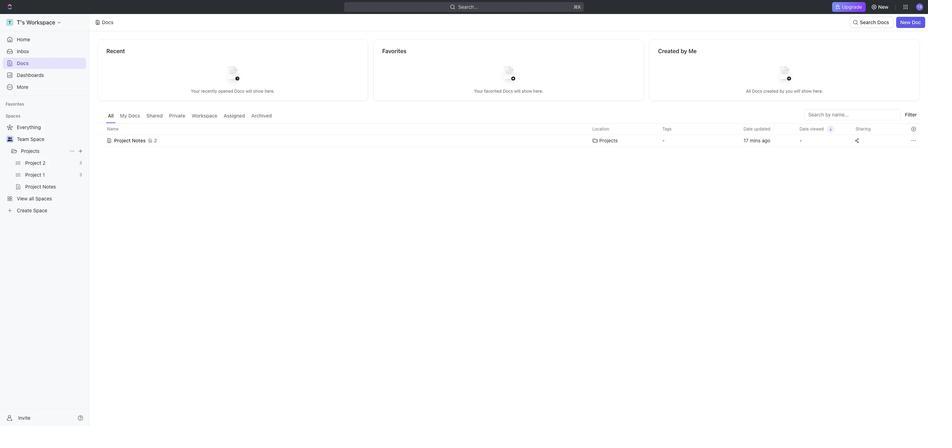Task type: describe. For each thing, give the bounding box(es) containing it.
favorites inside button
[[6, 102, 24, 107]]

row containing name
[[98, 123, 920, 135]]

new doc button
[[897, 17, 926, 28]]

location
[[593, 126, 610, 132]]

project notes link
[[25, 181, 85, 193]]

create space
[[17, 208, 47, 214]]

t's workspace, , element
[[6, 19, 13, 26]]

archived
[[251, 113, 272, 119]]

notes inside tree
[[43, 184, 56, 190]]

date updated button
[[740, 124, 775, 134]]

1 horizontal spatial projects
[[600, 138, 618, 144]]

doc
[[912, 19, 922, 25]]

filter button
[[903, 109, 920, 120]]

search docs
[[860, 19, 890, 25]]

view all spaces
[[17, 196, 52, 202]]

create space link
[[3, 205, 85, 216]]

docs link
[[3, 58, 86, 69]]

2 will from the left
[[514, 88, 521, 94]]

1 horizontal spatial favorites
[[382, 48, 407, 54]]

favorited
[[484, 88, 502, 94]]

your favorited docs will show here.
[[474, 88, 544, 94]]

0 vertical spatial spaces
[[6, 113, 20, 119]]

favorites button
[[3, 100, 27, 109]]

2 inside tree
[[43, 160, 45, 166]]

team space
[[17, 136, 44, 142]]

sharing
[[856, 126, 871, 132]]

date for date updated
[[744, 126, 753, 132]]

1 - from the left
[[663, 138, 665, 144]]

invite
[[18, 415, 30, 421]]

search docs button
[[851, 17, 894, 28]]

table containing project notes
[[98, 123, 920, 148]]

project 2 link
[[25, 158, 77, 169]]

all button
[[106, 109, 116, 123]]

date viewed button
[[796, 124, 835, 134]]

home link
[[3, 34, 86, 45]]

⌘k
[[574, 4, 581, 10]]

all docs created by you will show here.
[[746, 88, 823, 94]]

all for all
[[108, 113, 114, 119]]

shared button
[[145, 109, 165, 123]]

tab list containing all
[[106, 109, 274, 123]]

more button
[[3, 82, 86, 93]]

no favorited docs image
[[495, 60, 523, 88]]

viewed
[[810, 126, 824, 132]]

assigned
[[224, 113, 245, 119]]

17
[[744, 138, 749, 144]]

all for all docs created by you will show here.
[[746, 88, 751, 94]]

recent
[[106, 48, 125, 54]]

project for project 2 link
[[25, 160, 41, 166]]

private
[[169, 113, 185, 119]]

create
[[17, 208, 32, 214]]

filter
[[906, 112, 917, 118]]

your for recent
[[191, 88, 200, 94]]

3 here. from the left
[[813, 88, 823, 94]]

1 will from the left
[[246, 88, 252, 94]]

user group image
[[7, 137, 12, 142]]

tags
[[663, 126, 672, 132]]

everything
[[17, 124, 41, 130]]

project down name
[[114, 138, 131, 144]]

my docs
[[120, 113, 140, 119]]

space for team space
[[30, 136, 44, 142]]

t's workspace
[[17, 19, 55, 26]]

project 1 link
[[25, 170, 77, 181]]

no recent docs image
[[219, 60, 247, 88]]

2 - from the left
[[800, 138, 802, 144]]

workspace button
[[190, 109, 219, 123]]

sidebar navigation
[[0, 14, 91, 427]]

new doc
[[901, 19, 922, 25]]

3 show from the left
[[802, 88, 812, 94]]

created
[[658, 48, 680, 54]]

your for favorites
[[474, 88, 483, 94]]

2 show from the left
[[522, 88, 532, 94]]

dashboards
[[17, 72, 44, 78]]

all
[[29, 196, 34, 202]]

created by me
[[658, 48, 697, 54]]



Task type: locate. For each thing, give the bounding box(es) containing it.
by left you
[[780, 88, 785, 94]]

3
[[79, 160, 82, 166], [79, 172, 82, 178]]

new up search docs
[[879, 4, 889, 10]]

1 your from the left
[[191, 88, 200, 94]]

2 inside table
[[154, 138, 157, 144]]

projects
[[600, 138, 618, 144], [21, 148, 40, 154]]

1 date from the left
[[744, 126, 753, 132]]

t's
[[17, 19, 25, 26]]

notes inside table
[[132, 138, 146, 144]]

row containing project notes
[[98, 134, 920, 148]]

projects inside 'link'
[[21, 148, 40, 154]]

1 horizontal spatial your
[[474, 88, 483, 94]]

inbox
[[17, 48, 29, 54]]

filter button
[[903, 109, 920, 120]]

2 your from the left
[[474, 88, 483, 94]]

here.
[[265, 88, 275, 94], [533, 88, 544, 94], [813, 88, 823, 94]]

project for project notes link
[[25, 184, 41, 190]]

0 vertical spatial 3
[[79, 160, 82, 166]]

name
[[107, 126, 119, 132]]

your recently opened docs will show here.
[[191, 88, 275, 94]]

1 row from the top
[[98, 123, 920, 135]]

1 horizontal spatial date
[[800, 126, 809, 132]]

0 horizontal spatial favorites
[[6, 102, 24, 107]]

1 vertical spatial space
[[33, 208, 47, 214]]

mins
[[750, 138, 761, 144]]

3 right project 2 link
[[79, 160, 82, 166]]

1 horizontal spatial by
[[780, 88, 785, 94]]

spaces down favorites button
[[6, 113, 20, 119]]

new
[[879, 4, 889, 10], [901, 19, 911, 25]]

table
[[98, 123, 920, 148]]

date
[[744, 126, 753, 132], [800, 126, 809, 132]]

tree
[[3, 122, 86, 216]]

docs
[[102, 19, 113, 25], [878, 19, 890, 25], [17, 60, 29, 66], [234, 88, 244, 94], [503, 88, 513, 94], [752, 88, 763, 94], [128, 113, 140, 119]]

1 show from the left
[[253, 88, 264, 94]]

new for new
[[879, 4, 889, 10]]

space for create space
[[33, 208, 47, 214]]

docs right my
[[128, 113, 140, 119]]

2 3 from the top
[[79, 172, 82, 178]]

tab list
[[106, 109, 274, 123]]

tb
[[918, 5, 922, 9]]

1 horizontal spatial spaces
[[35, 196, 52, 202]]

2 horizontal spatial will
[[794, 88, 801, 94]]

ago
[[762, 138, 771, 144]]

all left my
[[108, 113, 114, 119]]

project inside project 1 link
[[25, 172, 41, 178]]

notes down my docs button
[[132, 138, 146, 144]]

1 vertical spatial projects
[[21, 148, 40, 154]]

1 horizontal spatial here.
[[533, 88, 544, 94]]

0 horizontal spatial -
[[663, 138, 665, 144]]

1 3 from the top
[[79, 160, 82, 166]]

here. right you
[[813, 88, 823, 94]]

0 horizontal spatial new
[[879, 4, 889, 10]]

project notes down 1
[[25, 184, 56, 190]]

0 vertical spatial new
[[879, 4, 889, 10]]

project
[[114, 138, 131, 144], [25, 160, 41, 166], [25, 172, 41, 178], [25, 184, 41, 190]]

0 vertical spatial project notes
[[114, 138, 146, 144]]

show right you
[[802, 88, 812, 94]]

you
[[786, 88, 793, 94]]

me
[[689, 48, 697, 54]]

opened
[[218, 88, 233, 94]]

space down everything link
[[30, 136, 44, 142]]

2 horizontal spatial here.
[[813, 88, 823, 94]]

show right favorited
[[522, 88, 532, 94]]

will
[[246, 88, 252, 94], [514, 88, 521, 94], [794, 88, 801, 94]]

docs right favorited
[[503, 88, 513, 94]]

0 horizontal spatial project notes
[[25, 184, 56, 190]]

search...
[[458, 4, 478, 10]]

new left doc
[[901, 19, 911, 25]]

date updated
[[744, 126, 771, 132]]

0 vertical spatial favorites
[[382, 48, 407, 54]]

archived button
[[250, 109, 274, 123]]

tree containing everything
[[3, 122, 86, 216]]

by
[[681, 48, 688, 54], [780, 88, 785, 94]]

date up 17
[[744, 126, 753, 132]]

by left the me
[[681, 48, 688, 54]]

1 vertical spatial 3
[[79, 172, 82, 178]]

1 horizontal spatial new
[[901, 19, 911, 25]]

0 horizontal spatial show
[[253, 88, 264, 94]]

2 row from the top
[[98, 134, 920, 148]]

here. up archived
[[265, 88, 275, 94]]

1 vertical spatial all
[[108, 113, 114, 119]]

project notes down name
[[114, 138, 146, 144]]

spaces up create space link
[[35, 196, 52, 202]]

your left recently
[[191, 88, 200, 94]]

docs right opened
[[234, 88, 244, 94]]

- down date viewed
[[800, 138, 802, 144]]

project left 1
[[25, 172, 41, 178]]

shared
[[146, 113, 163, 119]]

my docs button
[[118, 109, 142, 123]]

3 up project notes link
[[79, 172, 82, 178]]

1 vertical spatial 2
[[43, 160, 45, 166]]

search
[[860, 19, 876, 25]]

project inside project notes link
[[25, 184, 41, 190]]

0 vertical spatial by
[[681, 48, 688, 54]]

your
[[191, 88, 200, 94], [474, 88, 483, 94]]

1 vertical spatial workspace
[[192, 113, 217, 119]]

project 1
[[25, 172, 45, 178]]

docs inside sidebar navigation
[[17, 60, 29, 66]]

2 date from the left
[[800, 126, 809, 132]]

project notes
[[114, 138, 146, 144], [25, 184, 56, 190]]

1 here. from the left
[[265, 88, 275, 94]]

all left created
[[746, 88, 751, 94]]

date for date viewed
[[800, 126, 809, 132]]

1 vertical spatial notes
[[43, 184, 56, 190]]

project up project 1 on the left top of the page
[[25, 160, 41, 166]]

new for new doc
[[901, 19, 911, 25]]

your left favorited
[[474, 88, 483, 94]]

project inside project 2 link
[[25, 160, 41, 166]]

workspace up home link
[[26, 19, 55, 26]]

recently
[[201, 88, 217, 94]]

updated
[[754, 126, 771, 132]]

1 horizontal spatial all
[[746, 88, 751, 94]]

0 horizontal spatial 2
[[43, 160, 45, 166]]

0 horizontal spatial projects
[[21, 148, 40, 154]]

1 horizontal spatial notes
[[132, 138, 146, 144]]

here. right no favorited docs image
[[533, 88, 544, 94]]

tb button
[[915, 1, 926, 13]]

docs inside tab list
[[128, 113, 140, 119]]

view all spaces link
[[3, 193, 85, 205]]

workspace inside 'button'
[[192, 113, 217, 119]]

tree inside sidebar navigation
[[3, 122, 86, 216]]

Search by name... text field
[[809, 110, 897, 120]]

workspace down recently
[[192, 113, 217, 119]]

inbox link
[[3, 46, 86, 57]]

everything link
[[3, 122, 85, 133]]

0 vertical spatial space
[[30, 136, 44, 142]]

my
[[120, 113, 127, 119]]

-
[[663, 138, 665, 144], [800, 138, 802, 144]]

2
[[154, 138, 157, 144], [43, 160, 45, 166]]

notes down project 1 link
[[43, 184, 56, 190]]

3 for 2
[[79, 160, 82, 166]]

home
[[17, 36, 30, 42]]

created
[[764, 88, 779, 94]]

projects down team space
[[21, 148, 40, 154]]

upgrade
[[842, 4, 863, 10]]

spaces inside tree
[[35, 196, 52, 202]]

0 vertical spatial 2
[[154, 138, 157, 144]]

private button
[[167, 109, 187, 123]]

0 horizontal spatial notes
[[43, 184, 56, 190]]

projects link
[[21, 146, 67, 157]]

upgrade link
[[833, 2, 866, 12]]

3 will from the left
[[794, 88, 801, 94]]

docs down the inbox
[[17, 60, 29, 66]]

will right you
[[794, 88, 801, 94]]

show up archived
[[253, 88, 264, 94]]

0 horizontal spatial your
[[191, 88, 200, 94]]

- down tags
[[663, 138, 665, 144]]

0 vertical spatial notes
[[132, 138, 146, 144]]

2 horizontal spatial show
[[802, 88, 812, 94]]

all
[[746, 88, 751, 94], [108, 113, 114, 119]]

2 here. from the left
[[533, 88, 544, 94]]

project up view all spaces
[[25, 184, 41, 190]]

0 vertical spatial projects
[[600, 138, 618, 144]]

no created by me docs image
[[771, 60, 799, 88]]

show
[[253, 88, 264, 94], [522, 88, 532, 94], [802, 88, 812, 94]]

dashboards link
[[3, 70, 86, 81]]

team
[[17, 136, 29, 142]]

0 horizontal spatial will
[[246, 88, 252, 94]]

1 horizontal spatial will
[[514, 88, 521, 94]]

3 for 1
[[79, 172, 82, 178]]

1 horizontal spatial 2
[[154, 138, 157, 144]]

more
[[17, 84, 28, 90]]

0 horizontal spatial workspace
[[26, 19, 55, 26]]

space down view all spaces link
[[33, 208, 47, 214]]

0 horizontal spatial date
[[744, 126, 753, 132]]

date left viewed
[[800, 126, 809, 132]]

2 down shared button
[[154, 138, 157, 144]]

0 horizontal spatial by
[[681, 48, 688, 54]]

1 horizontal spatial -
[[800, 138, 802, 144]]

assigned button
[[222, 109, 247, 123]]

new inside "button"
[[901, 19, 911, 25]]

1 vertical spatial project notes
[[25, 184, 56, 190]]

space
[[30, 136, 44, 142], [33, 208, 47, 214]]

docs right the search
[[878, 19, 890, 25]]

17 mins ago
[[744, 138, 771, 144]]

workspace inside sidebar navigation
[[26, 19, 55, 26]]

team space link
[[17, 134, 85, 145]]

1 vertical spatial favorites
[[6, 102, 24, 107]]

1 vertical spatial by
[[780, 88, 785, 94]]

t
[[8, 20, 11, 25]]

0 horizontal spatial spaces
[[6, 113, 20, 119]]

1 vertical spatial new
[[901, 19, 911, 25]]

0 horizontal spatial here.
[[265, 88, 275, 94]]

will right favorited
[[514, 88, 521, 94]]

project for project 1 link
[[25, 172, 41, 178]]

new inside button
[[879, 4, 889, 10]]

date viewed
[[800, 126, 824, 132]]

spaces
[[6, 113, 20, 119], [35, 196, 52, 202]]

project notes inside tree
[[25, 184, 56, 190]]

2 down projects 'link'
[[43, 160, 45, 166]]

will right opened
[[246, 88, 252, 94]]

1 horizontal spatial project notes
[[114, 138, 146, 144]]

view
[[17, 196, 28, 202]]

0 vertical spatial all
[[746, 88, 751, 94]]

projects down location
[[600, 138, 618, 144]]

workspace
[[26, 19, 55, 26], [192, 113, 217, 119]]

1 horizontal spatial show
[[522, 88, 532, 94]]

project 2
[[25, 160, 45, 166]]

docs up the recent
[[102, 19, 113, 25]]

all inside button
[[108, 113, 114, 119]]

1 vertical spatial spaces
[[35, 196, 52, 202]]

new button
[[869, 1, 893, 13]]

favorites
[[382, 48, 407, 54], [6, 102, 24, 107]]

docs left created
[[752, 88, 763, 94]]

row
[[98, 123, 920, 135], [98, 134, 920, 148]]

0 vertical spatial workspace
[[26, 19, 55, 26]]

1 horizontal spatial workspace
[[192, 113, 217, 119]]

1
[[43, 172, 45, 178]]

0 horizontal spatial all
[[108, 113, 114, 119]]



Task type: vqa. For each thing, say whether or not it's contained in the screenshot.
2nd your from the right
yes



